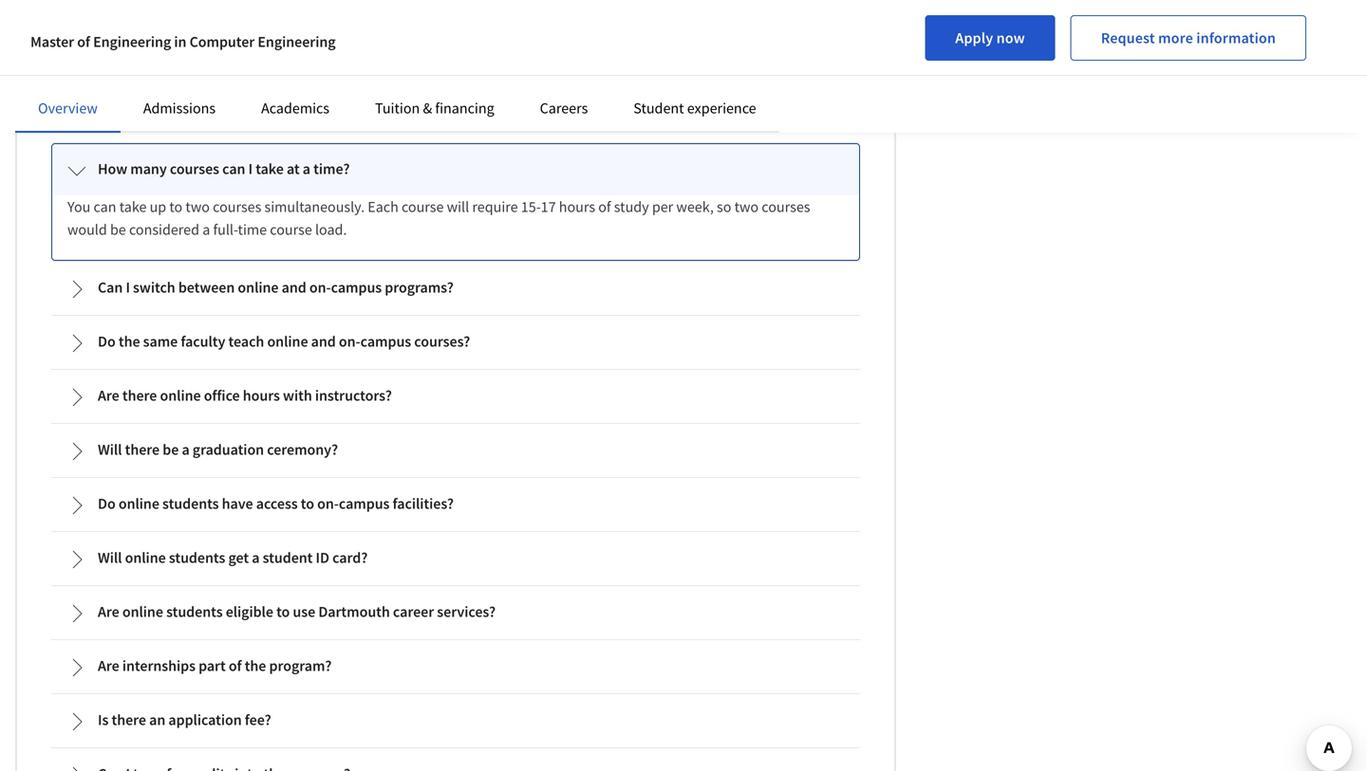Task type: vqa. For each thing, say whether or not it's contained in the screenshot.
top Dartmouth
yes



Task type: describe. For each thing, give the bounding box(es) containing it.
up
[[150, 197, 166, 216]]

do for do online students have access to on-campus facilities?
[[98, 494, 116, 513]]

office
[[204, 386, 240, 405]]

master of engineering in computer engineering
[[30, 32, 336, 51]]

to up as
[[192, 56, 205, 75]]

can i try a course before i apply or enroll in the full degree program?
[[98, 18, 535, 37]]

0 horizontal spatial full
[[287, 56, 308, 75]]

careers
[[540, 99, 588, 118]]

1 vertical spatial degree
[[311, 56, 354, 75]]

per
[[652, 197, 673, 216]]

load.
[[315, 220, 347, 239]]

these
[[502, 79, 540, 98]]

coursera,
[[98, 79, 159, 98]]

and inside can i switch between online and on-campus programs? dropdown button
[[282, 278, 306, 297]]

part
[[198, 657, 226, 676]]

ready
[[153, 56, 189, 75]]

experience
[[687, 99, 756, 118]]

ceremony?
[[267, 440, 338, 459]]

1 horizontal spatial course
[[270, 220, 312, 239]]

are there online office hours with instructors? button
[[52, 371, 859, 422]]

areas
[[172, 101, 206, 120]]

to inside dropdown button
[[276, 603, 290, 622]]

courses inside specialization. these courses can help you build knowledge in the relevant subject areas and explore learning with dartmouth engineering and coursera.
[[543, 79, 592, 98]]

between
[[178, 278, 235, 297]]

more
[[1158, 28, 1193, 47]]

0 vertical spatial of
[[77, 32, 90, 51]]

in inside in association with coursera, such as the
[[745, 56, 757, 75]]

be inside you can take up to two courses simultaneously. each course will require 15-17 hours of study per week, so two courses would be considered a full-time course load.
[[110, 220, 126, 239]]

enroll inside 'dropdown button'
[[320, 18, 358, 37]]

can i switch between online and on-campus programs?
[[98, 278, 454, 297]]

a right "get" on the left bottom of the page
[[252, 549, 260, 568]]

are for are there online office hours with instructors?
[[98, 386, 119, 405]]

how
[[98, 159, 127, 178]]

are online students eligible to use dartmouth career services? button
[[52, 587, 859, 639]]

request more information
[[1101, 28, 1276, 47]]

2 two from the left
[[734, 197, 759, 216]]

or
[[303, 18, 317, 37]]

build
[[678, 79, 711, 98]]

have
[[222, 494, 253, 513]]

before
[[212, 18, 254, 37]]

overview link
[[38, 99, 98, 118]]

do online students have access to on-campus facilities?
[[98, 494, 454, 513]]

you
[[67, 197, 91, 216]]

on- for to
[[317, 494, 339, 513]]

how many courses can i take at a time? button
[[52, 144, 859, 195]]

will there be a graduation ceremony?
[[98, 440, 338, 459]]

program? inside 'dropdown button'
[[473, 18, 535, 37]]

courses?
[[414, 332, 470, 351]]

1 two from the left
[[186, 197, 210, 216]]

apply
[[264, 18, 300, 37]]

there for are
[[122, 386, 157, 405]]

request
[[1101, 28, 1155, 47]]

time
[[238, 220, 267, 239]]

can for help
[[595, 79, 617, 98]]

campus for facilities?
[[339, 494, 390, 513]]

dartmouth inside dropdown button
[[318, 603, 390, 622]]

as
[[195, 79, 209, 98]]

are
[[105, 56, 126, 75]]

in inside specialization. these courses can help you build knowledge in the relevant subject areas and explore learning with dartmouth engineering and coursera.
[[787, 79, 799, 98]]

will there be a graduation ceremony? button
[[52, 425, 859, 476]]

week,
[[676, 197, 714, 216]]

information
[[1197, 28, 1276, 47]]

overview
[[38, 99, 98, 118]]

switch
[[133, 278, 175, 297]]

courses right so
[[762, 197, 810, 216]]

i left try
[[126, 18, 130, 37]]

tuition
[[375, 99, 420, 118]]

courses inside dropdown button
[[170, 159, 219, 178]]

try
[[133, 18, 152, 37]]

the inside dropdown button
[[119, 332, 140, 351]]

courses up full- in the left of the page
[[213, 197, 261, 216]]

1 vertical spatial course
[[402, 197, 444, 216]]

the inside specialization. these courses can help you build knowledge in the relevant subject areas and explore learning with dartmouth engineering and coursera.
[[802, 79, 823, 98]]

programs?
[[385, 278, 454, 297]]

fee?
[[245, 711, 271, 730]]

careers link
[[540, 99, 588, 118]]

students for get
[[169, 549, 225, 568]]

learning
[[287, 101, 339, 120]]

each
[[368, 197, 399, 216]]

in inside 'dropdown button'
[[361, 18, 374, 37]]

are online students eligible to use dartmouth career services?
[[98, 603, 496, 622]]

graduation
[[193, 440, 264, 459]]

would
[[67, 220, 107, 239]]

knowledge
[[714, 79, 784, 98]]

courses up build
[[693, 56, 742, 75]]

student experience link
[[634, 99, 756, 118]]

full-
[[213, 220, 238, 239]]

1 vertical spatial campus
[[360, 332, 411, 351]]

apply now
[[955, 28, 1025, 47]]

student experience
[[634, 99, 756, 118]]

the inside 'dropdown button'
[[377, 18, 398, 37]]

explore
[[236, 101, 284, 120]]

is there an application fee?
[[98, 711, 271, 730]]

relevant
[[67, 101, 119, 120]]

internships
[[122, 657, 196, 676]]

master
[[30, 32, 74, 51]]

will online students get a student id card? button
[[52, 533, 859, 585]]

computer
[[190, 32, 255, 51]]

application
[[168, 711, 242, 730]]

with inside dropdown button
[[283, 386, 312, 405]]

admissions
[[143, 99, 216, 118]]

are for are online students eligible to use dartmouth career services?
[[98, 603, 119, 622]]

and inside do the same faculty teach online and on-campus courses? dropdown button
[[311, 332, 336, 351]]

i left 'apply'
[[257, 18, 261, 37]]

program,
[[357, 56, 416, 75]]

help
[[621, 79, 649, 98]]

a inside you can take up to two courses simultaneously. each course will require 15-17 hours of study per week, so two courses would be considered a full-time course load.
[[202, 220, 210, 239]]

do online students have access to on-campus facilities? button
[[52, 479, 859, 531]]

specialization.
[[406, 79, 499, 98]]

can inside you can take up to two courses simultaneously. each course will require 15-17 hours of study per week, so two courses would be considered a full-time course load.
[[94, 197, 116, 216]]

academics link
[[261, 99, 329, 118]]

program? inside dropdown button
[[269, 657, 332, 676]]

admissions link
[[143, 99, 216, 118]]

the inside in association with coursera, such as the
[[212, 79, 233, 98]]

15-
[[521, 197, 541, 216]]

instructors?
[[315, 386, 392, 405]]

financing
[[435, 99, 494, 118]]

eligible
[[226, 603, 273, 622]]

such
[[162, 79, 192, 98]]



Task type: locate. For each thing, give the bounding box(es) containing it.
campus
[[331, 278, 382, 297], [360, 332, 411, 351], [339, 494, 390, 513]]

online
[[238, 278, 279, 297], [267, 332, 308, 351], [160, 386, 201, 405], [119, 494, 159, 513], [125, 549, 166, 568], [122, 603, 163, 622]]

program? up these
[[473, 18, 535, 37]]

so
[[717, 197, 731, 216]]

1 horizontal spatial with
[[283, 386, 312, 405]]

0 vertical spatial are
[[98, 386, 119, 405]]

2 vertical spatial course
[[270, 220, 312, 239]]

of inside you can take up to two courses simultaneously. each course will require 15-17 hours of study per week, so two courses would be considered a full-time course load.
[[598, 197, 611, 216]]

engineering up these
[[492, 56, 568, 75]]

apply now button
[[925, 15, 1056, 61]]

&
[[423, 99, 432, 118]]

1 horizontal spatial two
[[734, 197, 759, 216]]

with up ceremony?
[[283, 386, 312, 405]]

0 vertical spatial enroll
[[320, 18, 358, 37]]

enroll right "or"
[[320, 18, 358, 37]]

on- inside dropdown button
[[309, 278, 331, 297]]

to left the use
[[276, 603, 290, 622]]

and up instructors?
[[311, 332, 336, 351]]

students inside do online students have access to on-campus facilities? dropdown button
[[162, 494, 219, 513]]

course
[[166, 18, 209, 37], [402, 197, 444, 216], [270, 220, 312, 239]]

be left graduation
[[163, 440, 179, 459]]

take left the at
[[256, 159, 284, 178]]

campus inside dropdown button
[[331, 278, 382, 297]]

the inside dropdown button
[[245, 657, 266, 676]]

0 horizontal spatial degree
[[311, 56, 354, 75]]

1 vertical spatial with
[[342, 101, 370, 120]]

0 vertical spatial can
[[98, 18, 123, 37]]

2 horizontal spatial of
[[598, 197, 611, 216]]

of right part
[[229, 657, 242, 676]]

full up if you are not ready to enroll in the full degree program, dartmouth engineering offers several open courses
[[401, 18, 422, 37]]

hours right 'office'
[[243, 386, 280, 405]]

specialization. these courses can help you build knowledge in the relevant subject areas and explore learning with dartmouth engineering and coursera.
[[67, 79, 823, 120]]

2 vertical spatial there
[[112, 711, 146, 730]]

in down computer
[[248, 56, 260, 75]]

do the same faculty teach online and on-campus courses?
[[98, 332, 470, 351]]

0 vertical spatial degree
[[425, 18, 470, 37]]

engineering down specialization.
[[446, 101, 522, 120]]

1 horizontal spatial degree
[[425, 18, 470, 37]]

1 vertical spatial students
[[169, 549, 225, 568]]

can for i
[[222, 159, 245, 178]]

teach
[[228, 332, 264, 351]]

0 vertical spatial campus
[[331, 278, 382, 297]]

study
[[614, 197, 649, 216]]

0 horizontal spatial of
[[77, 32, 90, 51]]

1 horizontal spatial you
[[652, 79, 675, 98]]

0 horizontal spatial with
[[67, 79, 95, 98]]

can left help
[[595, 79, 617, 98]]

hours inside you can take up to two courses simultaneously. each course will require 15-17 hours of study per week, so two courses would be considered a full-time course load.
[[559, 197, 595, 216]]

do for do the same faculty teach online and on-campus courses?
[[98, 332, 116, 351]]

are internships part of the program? button
[[52, 642, 859, 693]]

2 are from the top
[[98, 603, 119, 622]]

subject
[[122, 101, 169, 120]]

a inside 'dropdown button'
[[155, 18, 163, 37]]

a left graduation
[[182, 440, 190, 459]]

1 vertical spatial on-
[[339, 332, 360, 351]]

0 vertical spatial do
[[98, 332, 116, 351]]

degree inside 'dropdown button'
[[425, 18, 470, 37]]

to right up at the left top of page
[[169, 197, 183, 216]]

card?
[[332, 549, 368, 568]]

can inside specialization. these courses can help you build knowledge in the relevant subject areas and explore learning with dartmouth engineering and coursera.
[[595, 79, 617, 98]]

there inside "will there be a graduation ceremony?" dropdown button
[[125, 440, 160, 459]]

0 vertical spatial can
[[595, 79, 617, 98]]

can
[[595, 79, 617, 98], [222, 159, 245, 178], [94, 197, 116, 216]]

of inside dropdown button
[[229, 657, 242, 676]]

apply
[[955, 28, 993, 47]]

1 vertical spatial do
[[98, 494, 116, 513]]

in up 'ready'
[[174, 32, 187, 51]]

there down 'same' on the top left of page
[[122, 386, 157, 405]]

course up 'ready'
[[166, 18, 209, 37]]

on- up instructors?
[[339, 332, 360, 351]]

i
[[126, 18, 130, 37], [257, 18, 261, 37], [248, 159, 253, 178], [126, 278, 130, 297]]

on-
[[309, 278, 331, 297], [339, 332, 360, 351], [317, 494, 339, 513]]

with
[[67, 79, 95, 98], [342, 101, 370, 120], [283, 386, 312, 405]]

0 vertical spatial program?
[[473, 18, 535, 37]]

course down simultaneously.
[[270, 220, 312, 239]]

hours
[[559, 197, 595, 216], [243, 386, 280, 405]]

i left the at
[[248, 159, 253, 178]]

are inside are there online office hours with instructors? dropdown button
[[98, 386, 119, 405]]

0 horizontal spatial two
[[186, 197, 210, 216]]

are inside are online students eligible to use dartmouth career services? dropdown button
[[98, 603, 119, 622]]

to inside you can take up to two courses simultaneously. each course will require 15-17 hours of study per week, so two courses would be considered a full-time course load.
[[169, 197, 183, 216]]

to
[[192, 56, 205, 75], [169, 197, 183, 216], [301, 494, 314, 513], [276, 603, 290, 622]]

can left the at
[[222, 159, 245, 178]]

association
[[760, 56, 832, 75]]

enroll down computer
[[208, 56, 245, 75]]

on- for and
[[309, 278, 331, 297]]

2 do from the top
[[98, 494, 116, 513]]

the right as
[[212, 79, 233, 98]]

courses up careers link
[[543, 79, 592, 98]]

are internships part of the program?
[[98, 657, 332, 676]]

in down association
[[787, 79, 799, 98]]

will for will there be a graduation ceremony?
[[98, 440, 122, 459]]

many
[[130, 159, 167, 178]]

and
[[209, 101, 233, 120], [525, 101, 549, 120], [282, 278, 306, 297], [311, 332, 336, 351]]

2 vertical spatial can
[[94, 197, 116, 216]]

students for have
[[162, 494, 219, 513]]

can for can i try a course before i apply or enroll in the full degree program?
[[98, 18, 123, 37]]

2 vertical spatial with
[[283, 386, 312, 405]]

use
[[293, 603, 315, 622]]

with inside in association with coursera, such as the
[[67, 79, 95, 98]]

2 horizontal spatial can
[[595, 79, 617, 98]]

the right part
[[245, 657, 266, 676]]

can for can i switch between online and on-campus programs?
[[98, 278, 123, 297]]

0 horizontal spatial program?
[[269, 657, 332, 676]]

on- right access
[[317, 494, 339, 513]]

career
[[393, 603, 434, 622]]

2 vertical spatial of
[[229, 657, 242, 676]]

2 vertical spatial students
[[166, 603, 223, 622]]

the up "program,"
[[377, 18, 398, 37]]

take inside dropdown button
[[256, 159, 284, 178]]

0 horizontal spatial take
[[119, 197, 147, 216]]

of right master
[[77, 32, 90, 51]]

take inside you can take up to two courses simultaneously. each course will require 15-17 hours of study per week, so two courses would be considered a full-time course load.
[[119, 197, 147, 216]]

1 vertical spatial dartmouth
[[373, 101, 443, 120]]

there right is
[[112, 711, 146, 730]]

1 are from the top
[[98, 386, 119, 405]]

of
[[77, 32, 90, 51], [598, 197, 611, 216], [229, 657, 242, 676]]

there left graduation
[[125, 440, 160, 459]]

1 vertical spatial of
[[598, 197, 611, 216]]

is
[[98, 711, 109, 730]]

and down these
[[525, 101, 549, 120]]

can left try
[[98, 18, 123, 37]]

in up "program,"
[[361, 18, 374, 37]]

full down "or"
[[287, 56, 308, 75]]

course left will
[[402, 197, 444, 216]]

engineering right before
[[258, 32, 336, 51]]

1 vertical spatial can
[[98, 278, 123, 297]]

can inside dropdown button
[[222, 159, 245, 178]]

in
[[361, 18, 374, 37], [174, 32, 187, 51], [248, 56, 260, 75], [745, 56, 757, 75], [787, 79, 799, 98]]

take left up at the left top of page
[[119, 197, 147, 216]]

to right access
[[301, 494, 314, 513]]

to inside dropdown button
[[301, 494, 314, 513]]

3 are from the top
[[98, 657, 119, 676]]

online inside dropdown button
[[160, 386, 201, 405]]

1 horizontal spatial program?
[[473, 18, 535, 37]]

how many courses can i take at a time?
[[98, 159, 350, 178]]

students left eligible
[[166, 603, 223, 622]]

dartmouth inside specialization. these courses can help you build knowledge in the relevant subject areas and explore learning with dartmouth engineering and coursera.
[[373, 101, 443, 120]]

there for is
[[112, 711, 146, 730]]

campus left programs?
[[331, 278, 382, 297]]

students inside are online students eligible to use dartmouth career services? dropdown button
[[166, 603, 223, 622]]

1 vertical spatial full
[[287, 56, 308, 75]]

1 horizontal spatial be
[[163, 440, 179, 459]]

2 vertical spatial dartmouth
[[318, 603, 390, 622]]

the down 'apply'
[[263, 56, 284, 75]]

full
[[401, 18, 422, 37], [287, 56, 308, 75]]

campus for programs?
[[331, 278, 382, 297]]

are
[[98, 386, 119, 405], [98, 603, 119, 622], [98, 657, 119, 676]]

0 horizontal spatial you
[[79, 56, 102, 75]]

will for will online students get a student id card?
[[98, 549, 122, 568]]

0 vertical spatial be
[[110, 220, 126, 239]]

1 vertical spatial can
[[222, 159, 245, 178]]

tuition & financing link
[[375, 99, 494, 118]]

0 horizontal spatial can
[[94, 197, 116, 216]]

hours right the 17
[[559, 197, 595, 216]]

with up overview
[[67, 79, 95, 98]]

0 vertical spatial with
[[67, 79, 95, 98]]

do the same faculty teach online and on-campus courses? button
[[52, 317, 859, 368]]

student
[[263, 549, 313, 568]]

the left 'same' on the top left of page
[[119, 332, 140, 351]]

time?
[[313, 159, 350, 178]]

1 vertical spatial program?
[[269, 657, 332, 676]]

and down as
[[209, 101, 233, 120]]

2 vertical spatial are
[[98, 657, 119, 676]]

2 vertical spatial campus
[[339, 494, 390, 513]]

several
[[610, 56, 655, 75]]

be right would
[[110, 220, 126, 239]]

2 can from the top
[[98, 278, 123, 297]]

the down association
[[802, 79, 823, 98]]

are inside are internships part of the program? dropdown button
[[98, 657, 119, 676]]

engineering up the not
[[93, 32, 171, 51]]

0 horizontal spatial enroll
[[208, 56, 245, 75]]

0 vertical spatial hours
[[559, 197, 595, 216]]

in up knowledge
[[745, 56, 757, 75]]

at
[[287, 159, 300, 178]]

get
[[228, 549, 249, 568]]

0 horizontal spatial hours
[[243, 386, 280, 405]]

two right up at the left top of page
[[186, 197, 210, 216]]

now
[[997, 28, 1025, 47]]

0 vertical spatial on-
[[309, 278, 331, 297]]

1 can from the top
[[98, 18, 123, 37]]

1 vertical spatial are
[[98, 603, 119, 622]]

if you are not ready to enroll in the full degree program, dartmouth engineering offers several open courses
[[67, 56, 742, 75]]

0 horizontal spatial be
[[110, 220, 126, 239]]

2 will from the top
[[98, 549, 122, 568]]

faculty
[[181, 332, 225, 351]]

two
[[186, 197, 210, 216], [734, 197, 759, 216]]

0 vertical spatial take
[[256, 159, 284, 178]]

do
[[98, 332, 116, 351], [98, 494, 116, 513]]

you up student
[[652, 79, 675, 98]]

students left the have
[[162, 494, 219, 513]]

hours inside dropdown button
[[243, 386, 280, 405]]

facilities?
[[393, 494, 454, 513]]

can right you
[[94, 197, 116, 216]]

offers
[[571, 56, 607, 75]]

degree down can i try a course before i apply or enroll in the full degree program?
[[311, 56, 354, 75]]

2 horizontal spatial with
[[342, 101, 370, 120]]

students for eligible
[[166, 603, 223, 622]]

0 vertical spatial full
[[401, 18, 422, 37]]

of left study
[[598, 197, 611, 216]]

courses
[[693, 56, 742, 75], [543, 79, 592, 98], [170, 159, 219, 178], [213, 197, 261, 216], [762, 197, 810, 216]]

1 vertical spatial you
[[652, 79, 675, 98]]

can i try a course before i apply or enroll in the full degree program? button
[[52, 3, 859, 54]]

engineering inside specialization. these courses can help you build knowledge in the relevant subject areas and explore learning with dartmouth engineering and coursera.
[[446, 101, 522, 120]]

can inside 'dropdown button'
[[98, 18, 123, 37]]

1 will from the top
[[98, 440, 122, 459]]

0 horizontal spatial course
[[166, 18, 209, 37]]

simultaneously.
[[264, 197, 365, 216]]

student
[[634, 99, 684, 118]]

1 vertical spatial be
[[163, 440, 179, 459]]

campus left courses?
[[360, 332, 411, 351]]

1 horizontal spatial of
[[229, 657, 242, 676]]

services?
[[437, 603, 496, 622]]

two right so
[[734, 197, 759, 216]]

1 horizontal spatial can
[[222, 159, 245, 178]]

0 vertical spatial dartmouth
[[419, 56, 489, 75]]

can left switch
[[98, 278, 123, 297]]

1 vertical spatial hours
[[243, 386, 280, 405]]

0 vertical spatial you
[[79, 56, 102, 75]]

1 vertical spatial there
[[125, 440, 160, 459]]

students left "get" on the left bottom of the page
[[169, 549, 225, 568]]

course inside 'dropdown button'
[[166, 18, 209, 37]]

1 vertical spatial enroll
[[208, 56, 245, 75]]

require
[[472, 197, 518, 216]]

id
[[316, 549, 329, 568]]

same
[[143, 332, 178, 351]]

courses right many
[[170, 159, 219, 178]]

1 vertical spatial take
[[119, 197, 147, 216]]

access
[[256, 494, 298, 513]]

with left tuition
[[342, 101, 370, 120]]

students inside will online students get a student id card? dropdown button
[[169, 549, 225, 568]]

campus up card?
[[339, 494, 390, 513]]

on- down load.
[[309, 278, 331, 297]]

full inside 'dropdown button'
[[401, 18, 422, 37]]

0 vertical spatial course
[[166, 18, 209, 37]]

a left full- in the left of the page
[[202, 220, 210, 239]]

the
[[377, 18, 398, 37], [263, 56, 284, 75], [212, 79, 233, 98], [802, 79, 823, 98], [119, 332, 140, 351], [245, 657, 266, 676]]

1 do from the top
[[98, 332, 116, 351]]

there inside are there online office hours with instructors? dropdown button
[[122, 386, 157, 405]]

2 vertical spatial on-
[[317, 494, 339, 513]]

1 horizontal spatial take
[[256, 159, 284, 178]]

request more information button
[[1071, 15, 1306, 61]]

are there online office hours with instructors?
[[98, 386, 392, 405]]

1 horizontal spatial full
[[401, 18, 422, 37]]

a right try
[[155, 18, 163, 37]]

be inside dropdown button
[[163, 440, 179, 459]]

program? down 'are online students eligible to use dartmouth career services?'
[[269, 657, 332, 676]]

there inside "is there an application fee?" "dropdown button"
[[112, 711, 146, 730]]

2 horizontal spatial course
[[402, 197, 444, 216]]

tuition & financing
[[375, 99, 494, 118]]

a right the at
[[303, 159, 310, 178]]

0 vertical spatial there
[[122, 386, 157, 405]]

0 vertical spatial students
[[162, 494, 219, 513]]

academics
[[261, 99, 329, 118]]

1 horizontal spatial enroll
[[320, 18, 358, 37]]

0 vertical spatial will
[[98, 440, 122, 459]]

i left switch
[[126, 278, 130, 297]]

open
[[658, 56, 690, 75]]

you inside specialization. these courses can help you build knowledge in the relevant subject areas and explore learning with dartmouth engineering and coursera.
[[652, 79, 675, 98]]

with inside specialization. these courses can help you build knowledge in the relevant subject areas and explore learning with dartmouth engineering and coursera.
[[342, 101, 370, 120]]

there for will
[[125, 440, 160, 459]]

are for are internships part of the program?
[[98, 657, 119, 676]]

will online students get a student id card?
[[98, 549, 368, 568]]

degree up in association with coursera, such as the on the top of page
[[425, 18, 470, 37]]

you right if
[[79, 56, 102, 75]]

list item
[[51, 0, 860, 1]]

coursera.
[[552, 101, 613, 120]]

1 vertical spatial will
[[98, 549, 122, 568]]

and up do the same faculty teach online and on-campus courses?
[[282, 278, 306, 297]]

can inside dropdown button
[[98, 278, 123, 297]]

enroll
[[320, 18, 358, 37], [208, 56, 245, 75]]

1 horizontal spatial hours
[[559, 197, 595, 216]]



